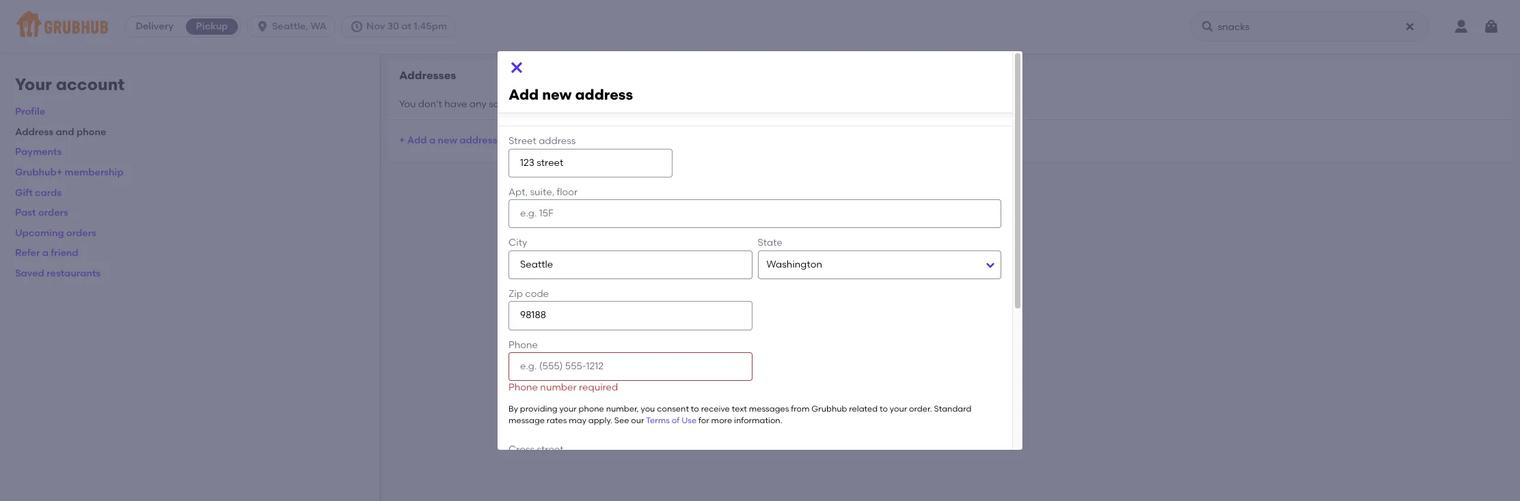 Task type: describe. For each thing, give the bounding box(es) containing it.
cross street
[[509, 445, 564, 456]]

saved restaurants
[[15, 268, 101, 280]]

rates
[[547, 416, 567, 426]]

+ add a new address
[[399, 134, 497, 146]]

floor
[[557, 187, 578, 198]]

grubhub+ membership
[[15, 167, 124, 178]]

past orders link
[[15, 207, 68, 219]]

phone number required
[[509, 382, 618, 394]]

required
[[579, 382, 618, 394]]

by
[[509, 405, 518, 414]]

refer
[[15, 248, 40, 259]]

cards
[[35, 187, 62, 199]]

gift cards
[[15, 187, 62, 199]]

cross
[[509, 445, 535, 456]]

phone number required alert
[[509, 382, 618, 394]]

street
[[509, 136, 537, 147]]

city
[[509, 238, 527, 249]]

address and phone link
[[15, 126, 106, 138]]

nov 30 at 1:45pm
[[367, 21, 447, 32]]

profile link
[[15, 106, 45, 118]]

grubhub+ membership link
[[15, 167, 124, 178]]

City text field
[[509, 251, 753, 280]]

messages
[[749, 405, 789, 414]]

payments link
[[15, 147, 62, 158]]

account
[[56, 75, 125, 94]]

your account
[[15, 75, 125, 94]]

apply.
[[589, 416, 613, 426]]

nov 30 at 1:45pm button
[[341, 16, 462, 38]]

svg image inside the nov 30 at 1:45pm button
[[350, 20, 364, 34]]

code
[[525, 289, 549, 300]]

terms
[[646, 416, 670, 426]]

gift
[[15, 187, 33, 199]]

seattle,
[[272, 21, 308, 32]]

profile
[[15, 106, 45, 118]]

refer a friend link
[[15, 248, 78, 259]]

address
[[15, 126, 53, 138]]

providing
[[520, 405, 558, 414]]

seattle, wa
[[272, 21, 327, 32]]

0 horizontal spatial phone
[[77, 126, 106, 138]]

past
[[15, 207, 36, 219]]

svg image inside seattle, wa button
[[256, 20, 270, 34]]

add inside button
[[407, 134, 427, 146]]

and
[[56, 126, 74, 138]]

message
[[509, 416, 545, 426]]

apt, suite, floor
[[509, 187, 578, 198]]

see
[[615, 416, 629, 426]]

you
[[399, 98, 416, 110]]

number,
[[606, 405, 639, 414]]

0 horizontal spatial svg image
[[1201, 20, 1215, 34]]

Phone telephone field
[[509, 353, 753, 382]]

zip
[[509, 289, 523, 300]]

membership
[[65, 167, 124, 178]]

use
[[682, 416, 697, 426]]

our
[[631, 416, 644, 426]]

wa
[[311, 21, 327, 32]]

+
[[399, 134, 405, 146]]

street address
[[509, 136, 576, 147]]

+ add a new address button
[[399, 128, 497, 153]]

orders for past orders
[[38, 207, 68, 219]]

Street address text field
[[509, 149, 673, 178]]

2 to from the left
[[880, 405, 888, 414]]

text
[[732, 405, 747, 414]]

address inside button
[[460, 134, 497, 146]]

new inside button
[[438, 134, 457, 146]]

standard
[[934, 405, 972, 414]]

pickup button
[[183, 16, 241, 38]]

saved
[[489, 98, 517, 110]]

addresses.
[[519, 98, 569, 110]]

main navigation navigation
[[0, 0, 1521, 53]]

you don't have any saved addresses.
[[399, 98, 569, 110]]

address and phone
[[15, 126, 106, 138]]

delivery button
[[126, 16, 183, 38]]

your
[[15, 75, 52, 94]]

don't
[[418, 98, 442, 110]]



Task type: locate. For each thing, give the bounding box(es) containing it.
1 vertical spatial new
[[438, 134, 457, 146]]

from
[[791, 405, 810, 414]]

number
[[540, 382, 577, 394]]

1 horizontal spatial phone
[[579, 405, 604, 414]]

nov
[[367, 21, 385, 32]]

2 your from the left
[[890, 405, 908, 414]]

1 horizontal spatial add
[[509, 86, 539, 103]]

1 vertical spatial phone
[[509, 382, 538, 394]]

phone for phone
[[509, 340, 538, 351]]

phone inside by providing your phone number, you consent to receive text messages from grubhub related to your order. standard message rates may apply. see our
[[579, 405, 604, 414]]

receive
[[701, 405, 730, 414]]

to up use at the bottom of the page
[[691, 405, 699, 414]]

0 horizontal spatial a
[[42, 248, 49, 259]]

1 horizontal spatial to
[[880, 405, 888, 414]]

1 horizontal spatial a
[[429, 134, 436, 146]]

saved
[[15, 268, 44, 280]]

may
[[569, 416, 587, 426]]

address
[[575, 86, 633, 103], [460, 134, 497, 146], [539, 136, 576, 147]]

terms of use link
[[646, 416, 697, 426]]

payments
[[15, 147, 62, 158]]

1 vertical spatial orders
[[66, 228, 96, 239]]

0 horizontal spatial your
[[560, 405, 577, 414]]

orders up upcoming orders link
[[38, 207, 68, 219]]

gift cards link
[[15, 187, 62, 199]]

phone for phone number required
[[509, 382, 538, 394]]

restaurants
[[47, 268, 101, 280]]

orders up friend
[[66, 228, 96, 239]]

0 vertical spatial a
[[429, 134, 436, 146]]

1 to from the left
[[691, 405, 699, 414]]

orders for upcoming orders
[[66, 228, 96, 239]]

information.
[[734, 416, 783, 426]]

add
[[509, 86, 539, 103], [407, 134, 427, 146]]

add up street
[[509, 86, 539, 103]]

new up street address
[[542, 86, 572, 103]]

1:45pm
[[414, 21, 447, 32]]

more
[[712, 416, 732, 426]]

1 horizontal spatial your
[[890, 405, 908, 414]]

friend
[[51, 248, 78, 259]]

terms of use for more information.
[[646, 416, 783, 426]]

a right +
[[429, 134, 436, 146]]

1 vertical spatial phone
[[579, 405, 604, 414]]

any
[[470, 98, 487, 110]]

30
[[387, 21, 399, 32]]

upcoming orders link
[[15, 228, 96, 239]]

have
[[445, 98, 467, 110]]

a inside button
[[429, 134, 436, 146]]

pickup
[[196, 21, 228, 32]]

0 vertical spatial orders
[[38, 207, 68, 219]]

you
[[641, 405, 655, 414]]

phone
[[77, 126, 106, 138], [579, 405, 604, 414]]

1 vertical spatial a
[[42, 248, 49, 259]]

0 vertical spatial phone
[[509, 340, 538, 351]]

0 vertical spatial phone
[[77, 126, 106, 138]]

to right related
[[880, 405, 888, 414]]

grubhub
[[812, 405, 848, 414]]

orders
[[38, 207, 68, 219], [66, 228, 96, 239]]

new
[[542, 86, 572, 103], [438, 134, 457, 146]]

phone down zip code
[[509, 340, 538, 351]]

delivery
[[136, 21, 174, 32]]

add new address
[[509, 86, 633, 103]]

address right street
[[539, 136, 576, 147]]

1 horizontal spatial new
[[542, 86, 572, 103]]

1 phone from the top
[[509, 340, 538, 351]]

consent
[[657, 405, 689, 414]]

0 horizontal spatial new
[[438, 134, 457, 146]]

upcoming
[[15, 228, 64, 239]]

past orders
[[15, 207, 68, 219]]

Zip code telephone field
[[509, 302, 753, 331]]

apt,
[[509, 187, 528, 198]]

1 horizontal spatial svg image
[[1484, 18, 1500, 35]]

suite,
[[530, 187, 555, 198]]

refer a friend
[[15, 248, 78, 259]]

address down any
[[460, 134, 497, 146]]

saved restaurants link
[[15, 268, 101, 280]]

addresses
[[399, 69, 456, 82]]

0 vertical spatial add
[[509, 86, 539, 103]]

new down have
[[438, 134, 457, 146]]

by providing your phone number, you consent to receive text messages from grubhub related to your order. standard message rates may apply. see our
[[509, 405, 972, 426]]

state
[[758, 238, 783, 249]]

zip code
[[509, 289, 549, 300]]

grubhub+
[[15, 167, 62, 178]]

for
[[699, 416, 710, 426]]

to
[[691, 405, 699, 414], [880, 405, 888, 414]]

your left order.
[[890, 405, 908, 414]]

phone right 'and'
[[77, 126, 106, 138]]

svg image
[[1484, 18, 1500, 35], [1201, 20, 1215, 34]]

svg image
[[256, 20, 270, 34], [350, 20, 364, 34], [1405, 21, 1416, 32], [509, 59, 525, 76]]

phone up apply.
[[579, 405, 604, 414]]

2 phone from the top
[[509, 382, 538, 394]]

phone
[[509, 340, 538, 351], [509, 382, 538, 394]]

order.
[[909, 405, 933, 414]]

0 horizontal spatial to
[[691, 405, 699, 414]]

your
[[560, 405, 577, 414], [890, 405, 908, 414]]

Apt, suite, floor text field
[[509, 200, 1002, 229]]

0 vertical spatial new
[[542, 86, 572, 103]]

1 vertical spatial add
[[407, 134, 427, 146]]

address right addresses.
[[575, 86, 633, 103]]

add right +
[[407, 134, 427, 146]]

your up may
[[560, 405, 577, 414]]

related
[[849, 405, 878, 414]]

1 your from the left
[[560, 405, 577, 414]]

0 horizontal spatial add
[[407, 134, 427, 146]]

street
[[537, 445, 564, 456]]

a right refer
[[42, 248, 49, 259]]

phone up by
[[509, 382, 538, 394]]

seattle, wa button
[[247, 16, 341, 38]]

at
[[402, 21, 412, 32]]

upcoming orders
[[15, 228, 96, 239]]



Task type: vqa. For each thing, say whether or not it's contained in the screenshot.
Nov 30 at 1:45pm button
yes



